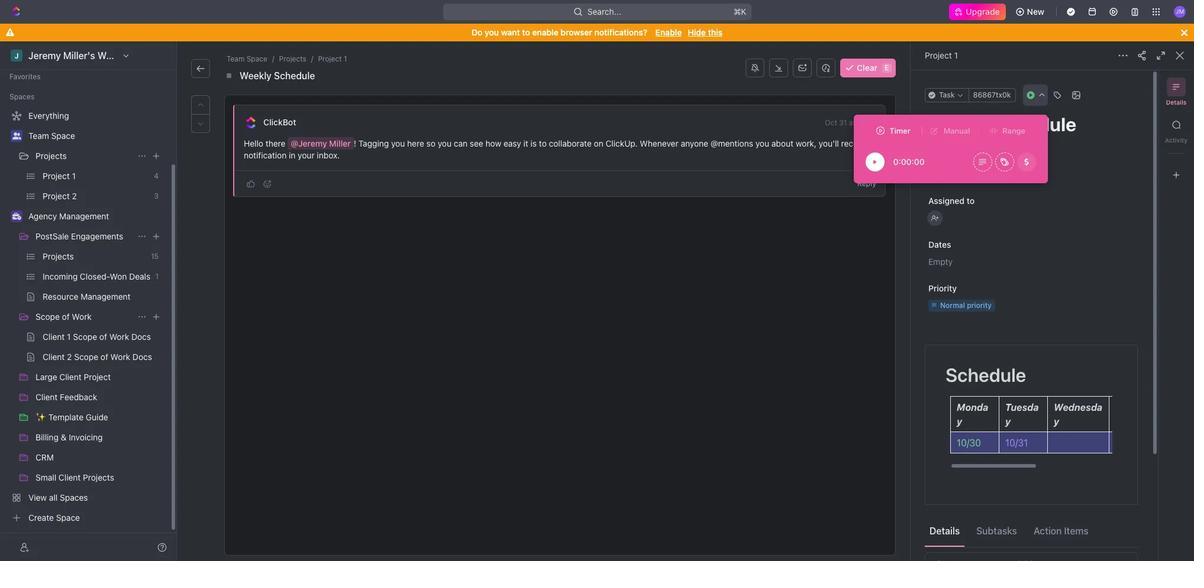 Task type: locate. For each thing, give the bounding box(es) containing it.
weekly schedule
[[240, 70, 315, 81]]

/
[[272, 54, 274, 63], [311, 54, 313, 63]]

1 horizontal spatial team
[[227, 54, 245, 63]]

at
[[849, 118, 855, 127]]

project 1 link
[[925, 50, 958, 60], [316, 53, 349, 65]]

y for tuesda y
[[1005, 417, 1011, 427]]

y inside the tuesda y
[[1005, 417, 1011, 427]]

86867tx0k
[[973, 91, 1011, 99]]

1 horizontal spatial /
[[311, 54, 313, 63]]

you left about
[[756, 138, 769, 149]]

space for team space
[[51, 131, 75, 141]]

do
[[472, 27, 483, 37]]

work
[[72, 312, 92, 322]]

monda y
[[957, 402, 988, 427]]

search...
[[587, 7, 621, 17]]

1 horizontal spatial to
[[539, 138, 547, 149]]

monda
[[957, 402, 988, 413]]

oct 31 at 10:54
[[825, 118, 876, 127]]

1 horizontal spatial project 1 link
[[925, 50, 958, 60]]

upgrade link
[[949, 4, 1006, 20]]

1 / from the left
[[272, 54, 274, 63]]

subtasks button
[[972, 520, 1022, 542]]

2 y from the left
[[1005, 417, 1011, 427]]

0 horizontal spatial 1
[[344, 54, 347, 63]]

y inside wednesda y
[[1054, 417, 1059, 427]]

whenever
[[640, 138, 679, 149]]

team right user group icon
[[28, 131, 49, 141]]

31
[[839, 118, 847, 127]]

projects link down team space on the left of the page
[[36, 147, 133, 166]]

user group image
[[12, 133, 21, 140]]

space right user group icon
[[51, 131, 75, 141]]

easy
[[504, 138, 521, 149]]

scope
[[36, 312, 60, 322]]

a
[[871, 138, 876, 149]]

weekly
[[240, 70, 272, 81]]

1 vertical spatial space
[[51, 131, 75, 141]]

you right so
[[438, 138, 452, 149]]

y down "tuesda"
[[1005, 417, 1011, 427]]

y down wednesda
[[1054, 417, 1059, 427]]

team space / projects / project 1
[[227, 54, 347, 63]]

y for wednesda y
[[1054, 417, 1059, 427]]

projects down team space on the left of the page
[[36, 151, 67, 161]]

0 vertical spatial projects
[[279, 54, 306, 63]]

management
[[59, 211, 109, 221]]

0:00:00
[[893, 157, 925, 167]]

space
[[247, 54, 267, 63], [51, 131, 75, 141]]

tuesda y
[[1005, 402, 1039, 427]]

2 vertical spatial to
[[967, 196, 975, 206]]

0 horizontal spatial y
[[957, 417, 962, 427]]

tree
[[5, 107, 166, 528]]

project 1 link up weekly schedule link
[[316, 53, 349, 65]]

0 vertical spatial details
[[1166, 99, 1187, 106]]

1 horizontal spatial y
[[1005, 417, 1011, 427]]

0 horizontal spatial schedule
[[274, 70, 315, 81]]

priority
[[929, 283, 957, 294]]

1 vertical spatial team space link
[[28, 127, 163, 146]]

0 horizontal spatial projects link
[[36, 147, 133, 166]]

hello there
[[244, 138, 288, 149]]

clear
[[857, 63, 878, 73]]

tree containing team space
[[5, 107, 166, 528]]

2 horizontal spatial y
[[1054, 417, 1059, 427]]

oct
[[825, 118, 837, 127]]

!
[[354, 138, 356, 149]]

1 vertical spatial to
[[539, 138, 547, 149]]

space up weekly
[[247, 54, 267, 63]]

here
[[407, 138, 424, 149]]

y
[[957, 417, 962, 427], [1005, 417, 1011, 427], [1054, 417, 1059, 427]]

0 horizontal spatial to
[[522, 27, 530, 37]]

1 y from the left
[[957, 417, 962, 427]]

to
[[522, 27, 530, 37], [539, 138, 547, 149], [967, 196, 975, 206]]

task sidebar navigation tab list
[[1163, 78, 1190, 185]]

0 horizontal spatial details
[[930, 526, 960, 536]]

2 / from the left
[[311, 54, 313, 63]]

project 1
[[925, 50, 958, 60]]

schedule down team space / projects / project 1
[[274, 70, 315, 81]]

project 1 link down upgrade link
[[925, 50, 958, 60]]

tree inside sidebar navigation
[[5, 107, 166, 528]]

1
[[954, 50, 958, 60], [344, 54, 347, 63]]

assigned
[[929, 196, 965, 206]]

team for team space
[[28, 131, 49, 141]]

weekly schedule link
[[237, 69, 317, 83]]

reply
[[857, 179, 876, 188]]

inbox.
[[317, 150, 340, 160]]

assigned to
[[929, 196, 975, 206]]

receive
[[841, 138, 869, 149]]

0 vertical spatial team space link
[[224, 53, 270, 65]]

projects link up weekly schedule link
[[277, 53, 309, 65]]

details up activity
[[1166, 99, 1187, 106]]

0 horizontal spatial project
[[318, 54, 342, 63]]

anyone
[[681, 138, 708, 149]]

1 vertical spatial details
[[930, 526, 960, 536]]

0 vertical spatial projects link
[[277, 53, 309, 65]]

1 vertical spatial projects
[[36, 151, 67, 161]]

your
[[298, 150, 315, 160]]

0 vertical spatial space
[[247, 54, 267, 63]]

on
[[594, 138, 603, 149]]

team inside team space link
[[28, 131, 49, 141]]

agency management link
[[28, 207, 163, 226]]

action
[[1034, 526, 1062, 536]]

y down monda
[[957, 417, 962, 427]]

projects up weekly schedule link
[[279, 54, 306, 63]]

0 horizontal spatial team space link
[[28, 127, 163, 146]]

0 horizontal spatial projects
[[36, 151, 67, 161]]

to right want
[[522, 27, 530, 37]]

details left subtasks
[[930, 526, 960, 536]]

action items
[[1034, 526, 1089, 536]]

projects link
[[277, 53, 309, 65], [36, 147, 133, 166]]

team space link
[[224, 53, 270, 65], [28, 127, 163, 146]]

engagements
[[71, 231, 123, 241]]

to right assigned
[[967, 196, 975, 206]]

space inside "tree"
[[51, 131, 75, 141]]

new button
[[1011, 2, 1052, 21]]

1 horizontal spatial schedule
[[946, 364, 1026, 386]]

3 y from the left
[[1054, 417, 1059, 427]]

details
[[1166, 99, 1187, 106], [930, 526, 960, 536]]

to right is
[[539, 138, 547, 149]]

0 vertical spatial team
[[227, 54, 245, 63]]

0 horizontal spatial space
[[51, 131, 75, 141]]

browser
[[561, 27, 592, 37]]

0 vertical spatial to
[[522, 27, 530, 37]]

1 horizontal spatial details
[[1166, 99, 1187, 106]]

0 horizontal spatial team
[[28, 131, 49, 141]]

0 horizontal spatial /
[[272, 54, 274, 63]]

you left here
[[391, 138, 405, 149]]

y inside monda y
[[957, 417, 962, 427]]

you
[[485, 27, 499, 37], [391, 138, 405, 149], [438, 138, 452, 149], [756, 138, 769, 149]]

can
[[454, 138, 468, 149]]

schedule up monda
[[946, 364, 1026, 386]]

1 vertical spatial team
[[28, 131, 49, 141]]

1 horizontal spatial team space link
[[224, 53, 270, 65]]

range
[[1003, 126, 1026, 135]]

agency
[[28, 211, 57, 221]]

1 horizontal spatial space
[[247, 54, 267, 63]]

2 horizontal spatial to
[[967, 196, 975, 206]]

team
[[227, 54, 245, 63], [28, 131, 49, 141]]

⌘k
[[734, 7, 746, 17]]

schedule
[[274, 70, 315, 81], [946, 364, 1026, 386]]

project
[[925, 50, 952, 60], [318, 54, 342, 63]]

1 horizontal spatial 1
[[954, 50, 958, 60]]

team up weekly
[[227, 54, 245, 63]]



Task type: describe. For each thing, give the bounding box(es) containing it.
postsale engagements
[[36, 231, 123, 241]]

1 horizontal spatial projects link
[[277, 53, 309, 65]]

0 vertical spatial schedule
[[274, 70, 315, 81]]

wednesda
[[1054, 402, 1103, 413]]

notification
[[244, 150, 287, 160]]

you'll
[[819, 138, 839, 149]]

favorites button
[[5, 70, 45, 84]]

it
[[523, 138, 528, 149]]

Edit task name text field
[[925, 113, 1138, 136]]

items
[[1064, 526, 1089, 536]]

to inside ! tagging you here so you can see how easy it is to collaborate on clickup. whenever anyone @mentions you about work, you'll receive a notification in your inbox.
[[539, 138, 547, 149]]

about
[[772, 138, 794, 149]]

86867tx0k button
[[969, 88, 1016, 102]]

dates
[[929, 240, 951, 250]]

upgrade
[[966, 7, 1000, 17]]

favorites
[[9, 72, 41, 81]]

status
[[929, 152, 954, 162]]

hide
[[688, 27, 706, 37]]

@mentions
[[711, 138, 753, 149]]

this
[[708, 27, 723, 37]]

hello
[[244, 138, 263, 149]]

10/30
[[957, 438, 981, 449]]

0 horizontal spatial project 1 link
[[316, 53, 349, 65]]

postsale engagements link
[[36, 227, 133, 246]]

team for team space / projects / project 1
[[227, 54, 245, 63]]

collaborate
[[549, 138, 592, 149]]

scope of work link
[[36, 308, 133, 327]]

timer
[[890, 126, 911, 135]]

details inside button
[[930, 526, 960, 536]]

how
[[486, 138, 501, 149]]

1 vertical spatial schedule
[[946, 364, 1026, 386]]

do you want to enable browser notifications? enable hide this
[[472, 27, 723, 37]]

there
[[266, 138, 286, 149]]

manual
[[944, 126, 970, 135]]

1 horizontal spatial projects
[[279, 54, 306, 63]]

enable
[[532, 27, 558, 37]]

tagging
[[359, 138, 389, 149]]

1 horizontal spatial project
[[925, 50, 952, 60]]

notifications?
[[595, 27, 647, 37]]

agency management
[[28, 211, 109, 221]]

clickup.
[[606, 138, 638, 149]]

details inside 'task sidebar navigation' tab list
[[1166, 99, 1187, 106]]

wednesda y
[[1054, 402, 1103, 427]]

clickbot button
[[263, 117, 297, 128]]

action items button
[[1029, 520, 1093, 542]]

spaces
[[9, 92, 35, 101]]

you right do
[[485, 27, 499, 37]]

clickbot
[[263, 117, 296, 127]]

postsale
[[36, 231, 69, 241]]

sidebar navigation
[[0, 41, 177, 562]]

10:54
[[857, 118, 876, 127]]

team space link inside "tree"
[[28, 127, 163, 146]]

work,
[[796, 138, 817, 149]]

y for monda y
[[957, 417, 962, 427]]

business time image
[[12, 213, 21, 220]]

10/31
[[1005, 438, 1028, 449]]

subtasks
[[977, 526, 1017, 536]]

scope of work
[[36, 312, 92, 322]]

space for team space / projects / project 1
[[247, 54, 267, 63]]

want
[[501, 27, 520, 37]]

so
[[426, 138, 436, 149]]

in
[[289, 150, 296, 160]]

is
[[531, 138, 537, 149]]

details button
[[925, 520, 965, 542]]

projects inside sidebar navigation
[[36, 151, 67, 161]]

activity
[[1165, 137, 1188, 144]]

of
[[62, 312, 70, 322]]

new
[[1027, 7, 1045, 17]]

1 vertical spatial projects link
[[36, 147, 133, 166]]

enable
[[656, 27, 682, 37]]

tuesda
[[1005, 402, 1039, 413]]

see
[[470, 138, 483, 149]]

team space
[[28, 131, 75, 141]]

reply button
[[853, 177, 881, 191]]

e
[[885, 63, 889, 72]]

! tagging you here so you can see how easy it is to collaborate on clickup. whenever anyone @mentions you about work, you'll receive a notification in your inbox.
[[244, 138, 878, 160]]



Task type: vqa. For each thing, say whether or not it's contained in the screenshot.
'alert'
no



